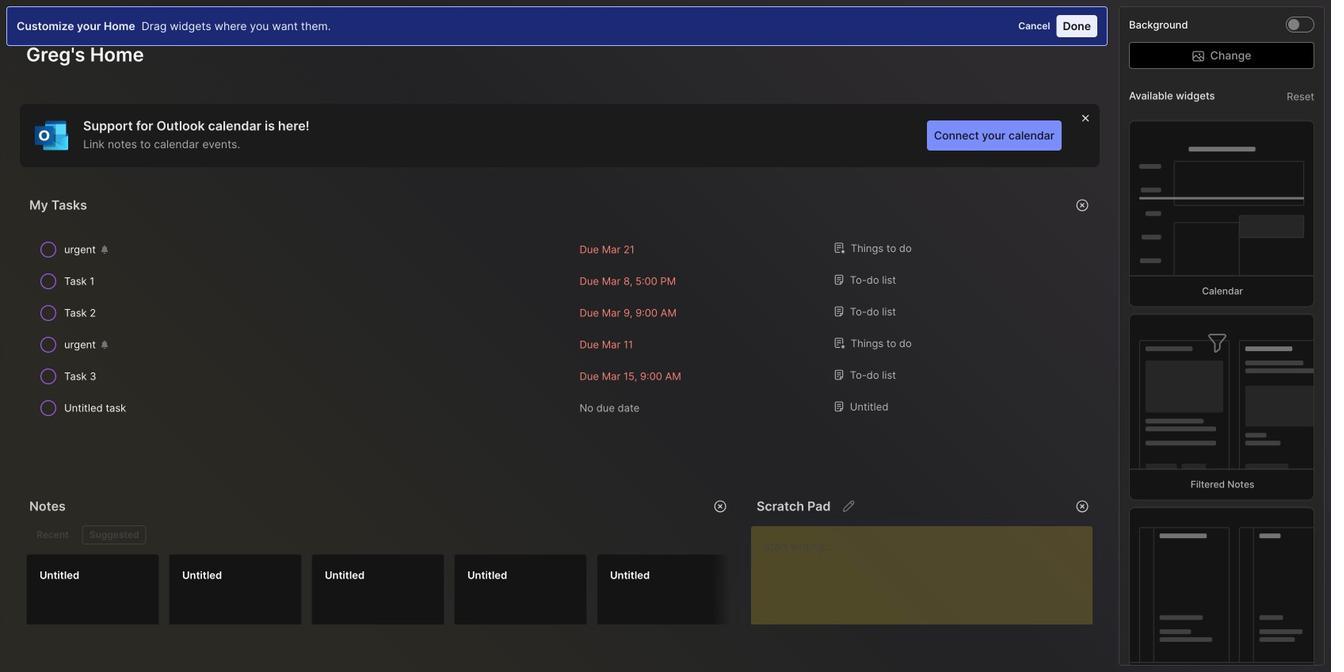 Task type: describe. For each thing, give the bounding box(es) containing it.
background image
[[1289, 19, 1300, 30]]



Task type: vqa. For each thing, say whether or not it's contained in the screenshot.
EDIT WIDGET TITLE image
yes



Task type: locate. For each thing, give the bounding box(es) containing it.
edit widget title image
[[841, 498, 857, 514]]



